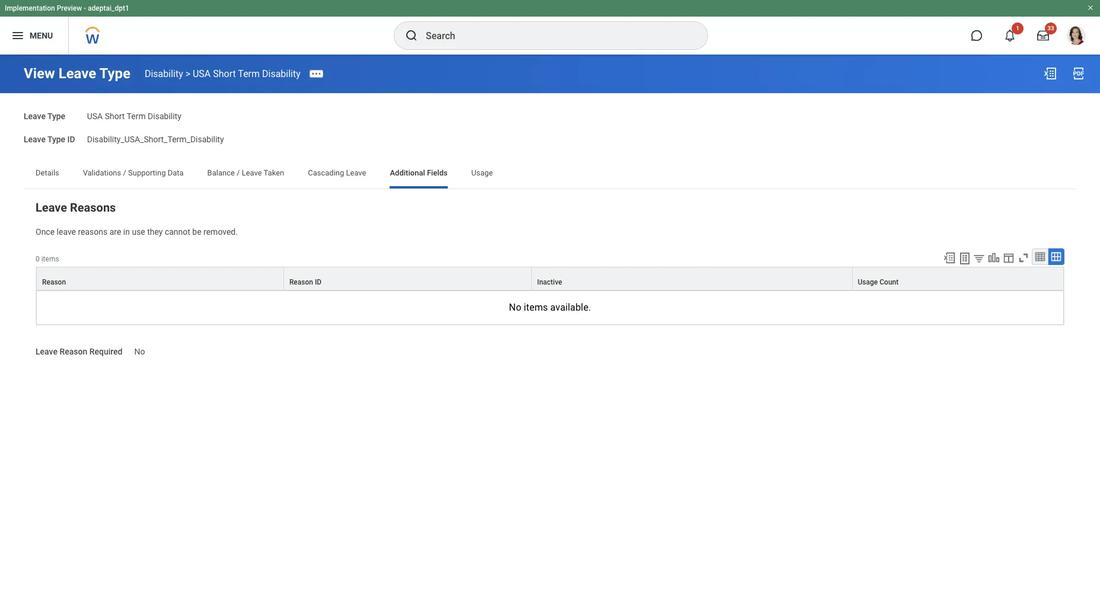 Task type: vqa. For each thing, say whether or not it's contained in the screenshot.
leftmost /
yes



Task type: locate. For each thing, give the bounding box(es) containing it.
usa
[[193, 68, 211, 79], [87, 111, 103, 121]]

no
[[509, 302, 521, 313], [134, 347, 145, 357]]

0
[[36, 255, 40, 263]]

leave type
[[24, 111, 65, 121]]

cascading leave
[[308, 168, 366, 177]]

usa right >
[[193, 68, 211, 79]]

usage left count
[[858, 278, 878, 287]]

1 vertical spatial export to excel image
[[943, 252, 956, 265]]

usa down view leave type
[[87, 111, 103, 121]]

fields
[[427, 168, 448, 177]]

data
[[168, 168, 184, 177]]

leave
[[58, 65, 96, 82], [24, 111, 46, 121], [24, 134, 46, 144], [242, 168, 262, 177], [346, 168, 366, 177], [36, 200, 67, 214], [36, 347, 57, 357]]

1 vertical spatial items
[[524, 302, 548, 313]]

0 horizontal spatial term
[[127, 111, 146, 121]]

be
[[192, 227, 201, 236]]

0 vertical spatial no
[[509, 302, 521, 313]]

0 vertical spatial items
[[41, 255, 59, 263]]

usage inside popup button
[[858, 278, 878, 287]]

reason id
[[289, 278, 322, 287]]

1 horizontal spatial items
[[524, 302, 548, 313]]

are
[[110, 227, 121, 236]]

1 vertical spatial usage
[[858, 278, 878, 287]]

implementation preview -   adeptai_dpt1
[[5, 4, 129, 12]]

type for disability_usa_short_term_disability
[[47, 134, 65, 144]]

row inside leave reasons group
[[36, 267, 1064, 291]]

view
[[24, 65, 55, 82]]

0 horizontal spatial short
[[105, 111, 125, 121]]

items right 0
[[41, 255, 59, 263]]

items for 0
[[41, 255, 59, 263]]

row containing reason
[[36, 267, 1064, 291]]

cannot
[[165, 227, 190, 236]]

1 horizontal spatial /
[[237, 168, 240, 177]]

select to filter grid data image
[[973, 252, 986, 265]]

no for no items available.
[[509, 302, 521, 313]]

0 horizontal spatial id
[[67, 134, 75, 144]]

reasons
[[78, 227, 107, 236]]

items
[[41, 255, 59, 263], [524, 302, 548, 313]]

tab list inside view leave type 'main content'
[[24, 160, 1076, 188]]

/ left supporting
[[123, 168, 126, 177]]

0 horizontal spatial usa
[[87, 111, 103, 121]]

1 horizontal spatial id
[[315, 278, 322, 287]]

/
[[123, 168, 126, 177], [237, 168, 240, 177]]

/ for balance
[[237, 168, 240, 177]]

id inside reason id popup button
[[315, 278, 322, 287]]

use
[[132, 227, 145, 236]]

leave reasons button
[[36, 200, 116, 214]]

0 horizontal spatial items
[[41, 255, 59, 263]]

fullscreen image
[[1017, 252, 1030, 265]]

0 vertical spatial export to excel image
[[1043, 66, 1057, 81]]

tab list containing details
[[24, 160, 1076, 188]]

term
[[238, 68, 260, 79], [127, 111, 146, 121]]

export to excel image
[[1043, 66, 1057, 81], [943, 252, 956, 265]]

close environment banner image
[[1087, 4, 1094, 11]]

disability > usa short term disability link
[[145, 68, 301, 79]]

short
[[213, 68, 236, 79], [105, 111, 125, 121]]

toolbar
[[938, 249, 1065, 267]]

tab list
[[24, 160, 1076, 188]]

usage right fields
[[471, 168, 493, 177]]

0 vertical spatial short
[[213, 68, 236, 79]]

items down 'inactive'
[[524, 302, 548, 313]]

short up disability_usa_short_term_disability
[[105, 111, 125, 121]]

1 vertical spatial term
[[127, 111, 146, 121]]

id
[[67, 134, 75, 144], [315, 278, 322, 287]]

available.
[[550, 302, 591, 313]]

type up leave type element
[[99, 65, 130, 82]]

export to excel image left export to worksheets image
[[943, 252, 956, 265]]

row
[[36, 267, 1064, 291]]

1 horizontal spatial export to excel image
[[1043, 66, 1057, 81]]

>
[[185, 68, 190, 79]]

expand table image
[[1050, 251, 1062, 263]]

leave type id
[[24, 134, 75, 144]]

export to excel image inside leave reasons group
[[943, 252, 956, 265]]

no right required
[[134, 347, 145, 357]]

leave
[[57, 227, 76, 236]]

menu button
[[0, 17, 68, 55]]

1 horizontal spatial term
[[238, 68, 260, 79]]

1 vertical spatial type
[[47, 111, 65, 121]]

0 vertical spatial usa
[[193, 68, 211, 79]]

1 vertical spatial short
[[105, 111, 125, 121]]

0 horizontal spatial no
[[134, 347, 145, 357]]

short right >
[[213, 68, 236, 79]]

once
[[36, 227, 55, 236]]

1 horizontal spatial no
[[509, 302, 521, 313]]

type down leave type
[[47, 134, 65, 144]]

0 horizontal spatial export to excel image
[[943, 252, 956, 265]]

no left available.
[[509, 302, 521, 313]]

/ for validations
[[123, 168, 126, 177]]

1 horizontal spatial short
[[213, 68, 236, 79]]

leave reasons
[[36, 200, 116, 214]]

1 vertical spatial usa
[[87, 111, 103, 121]]

disability
[[145, 68, 183, 79], [262, 68, 301, 79], [148, 111, 181, 121]]

reason
[[42, 278, 66, 287], [289, 278, 313, 287], [60, 347, 87, 357]]

2 / from the left
[[237, 168, 240, 177]]

0 horizontal spatial usage
[[471, 168, 493, 177]]

table image
[[1034, 251, 1046, 263]]

1 horizontal spatial usage
[[858, 278, 878, 287]]

usage
[[471, 168, 493, 177], [858, 278, 878, 287]]

reason id button
[[284, 268, 531, 290]]

1 vertical spatial no
[[134, 347, 145, 357]]

1 / from the left
[[123, 168, 126, 177]]

reason for reason id
[[289, 278, 313, 287]]

no items available.
[[509, 302, 591, 313]]

inbox large image
[[1037, 30, 1049, 42]]

view printable version (pdf) image
[[1072, 66, 1086, 81]]

1 vertical spatial id
[[315, 278, 322, 287]]

0 horizontal spatial /
[[123, 168, 126, 177]]

2 vertical spatial type
[[47, 134, 65, 144]]

type
[[99, 65, 130, 82], [47, 111, 65, 121], [47, 134, 65, 144]]

toolbar inside leave reasons group
[[938, 249, 1065, 267]]

reason button
[[37, 268, 283, 290]]

type up leave type id
[[47, 111, 65, 121]]

usage for usage count
[[858, 278, 878, 287]]

/ right balance
[[237, 168, 240, 177]]

1 button
[[997, 23, 1024, 49]]

count
[[880, 278, 899, 287]]

0 items
[[36, 255, 59, 263]]

export to excel image left "view printable version (pdf)" icon
[[1043, 66, 1057, 81]]

0 vertical spatial usage
[[471, 168, 493, 177]]

usage count
[[858, 278, 899, 287]]

click to view/edit grid preferences image
[[1002, 252, 1015, 265]]

usage for usage
[[471, 168, 493, 177]]



Task type: describe. For each thing, give the bounding box(es) containing it.
menu
[[30, 31, 53, 40]]

1 horizontal spatial usa
[[193, 68, 211, 79]]

additional fields
[[390, 168, 448, 177]]

leave type element
[[87, 104, 181, 122]]

export to worksheets image
[[958, 252, 972, 266]]

additional
[[390, 168, 425, 177]]

33 button
[[1030, 23, 1057, 49]]

inactive
[[537, 278, 562, 287]]

balance
[[207, 168, 235, 177]]

details
[[36, 168, 59, 177]]

expand/collapse chart image
[[987, 252, 1000, 265]]

usa short term disability
[[87, 111, 181, 121]]

0 vertical spatial term
[[238, 68, 260, 79]]

leave reason required element
[[134, 340, 145, 358]]

disability > usa short term disability
[[145, 68, 301, 79]]

profile logan mcneil image
[[1067, 26, 1086, 47]]

removed.
[[203, 227, 238, 236]]

term inside leave type element
[[127, 111, 146, 121]]

justify image
[[11, 28, 25, 43]]

search image
[[404, 28, 419, 43]]

implementation
[[5, 4, 55, 12]]

0 vertical spatial id
[[67, 134, 75, 144]]

view leave type
[[24, 65, 130, 82]]

disability_usa_short_term_disability
[[87, 134, 224, 144]]

export to excel image for export to worksheets image
[[943, 252, 956, 265]]

usa inside leave type element
[[87, 111, 103, 121]]

once leave reasons are in use they cannot be removed.
[[36, 227, 238, 236]]

inactive button
[[532, 268, 852, 290]]

adeptai_dpt1
[[88, 4, 129, 12]]

disability inside leave type element
[[148, 111, 181, 121]]

required
[[89, 347, 122, 357]]

notifications large image
[[1004, 30, 1016, 42]]

leave reason required
[[36, 347, 122, 357]]

view leave type main content
[[0, 55, 1100, 401]]

supporting
[[128, 168, 166, 177]]

they
[[147, 227, 163, 236]]

preview
[[57, 4, 82, 12]]

Search Workday  search field
[[426, 23, 683, 49]]

short inside leave type element
[[105, 111, 125, 121]]

reason for reason
[[42, 278, 66, 287]]

validations / supporting data
[[83, 168, 184, 177]]

-
[[84, 4, 86, 12]]

33
[[1047, 25, 1054, 31]]

reasons
[[70, 200, 116, 214]]

cascading
[[308, 168, 344, 177]]

type for usa short term disability
[[47, 111, 65, 121]]

leave reasons group
[[36, 198, 1065, 358]]

export to excel image for "view printable version (pdf)" icon
[[1043, 66, 1057, 81]]

usage count button
[[853, 268, 1063, 290]]

items for no
[[524, 302, 548, 313]]

taken
[[264, 168, 284, 177]]

0 vertical spatial type
[[99, 65, 130, 82]]

in
[[123, 227, 130, 236]]

balance / leave taken
[[207, 168, 284, 177]]

no for no
[[134, 347, 145, 357]]

menu banner
[[0, 0, 1100, 55]]

validations
[[83, 168, 121, 177]]

1
[[1016, 25, 1019, 31]]



